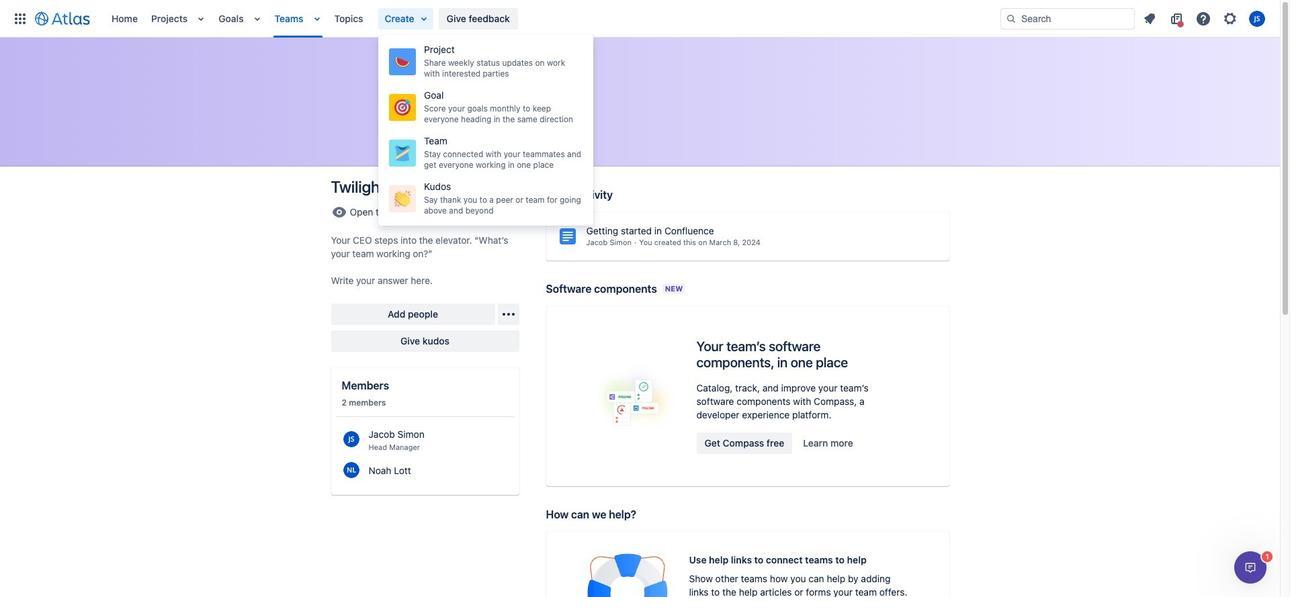 Task type: locate. For each thing, give the bounding box(es) containing it.
:dart: image
[[395, 99, 411, 116]]

banner
[[0, 0, 1280, 38]]

0 horizontal spatial group
[[378, 35, 593, 226]]

list item
[[378, 8, 433, 29]]

notifications image
[[1142, 10, 1158, 27]]

:watermelon: image
[[395, 54, 411, 70], [395, 54, 411, 70]]

1 horizontal spatial group
[[697, 433, 862, 454]]

None search field
[[1001, 8, 1135, 29]]

:clap: image
[[395, 191, 411, 207], [395, 191, 411, 207]]

top element
[[8, 0, 1001, 37]]

account image
[[1249, 10, 1266, 27]]

list item inside list
[[378, 8, 433, 29]]

list
[[105, 0, 1001, 37], [1138, 8, 1272, 29]]

group
[[378, 35, 593, 226], [697, 433, 862, 454]]

switch to... image
[[12, 10, 28, 27]]



Task type: vqa. For each thing, say whether or not it's contained in the screenshot.
tooltip
no



Task type: describe. For each thing, give the bounding box(es) containing it.
help image
[[1196, 10, 1212, 27]]

1 vertical spatial group
[[697, 433, 862, 454]]

:dart: image
[[395, 99, 411, 116]]

:running_shirt_with_sash: image
[[395, 145, 411, 161]]

Search field
[[1001, 8, 1135, 29]]

actions image
[[500, 306, 517, 323]]

0 vertical spatial group
[[378, 35, 593, 226]]

search image
[[1006, 13, 1017, 24]]

settings image
[[1223, 10, 1239, 27]]

:running_shirt_with_sash: image
[[395, 145, 411, 161]]

1 horizontal spatial list
[[1138, 8, 1272, 29]]

0 horizontal spatial list
[[105, 0, 1001, 37]]



